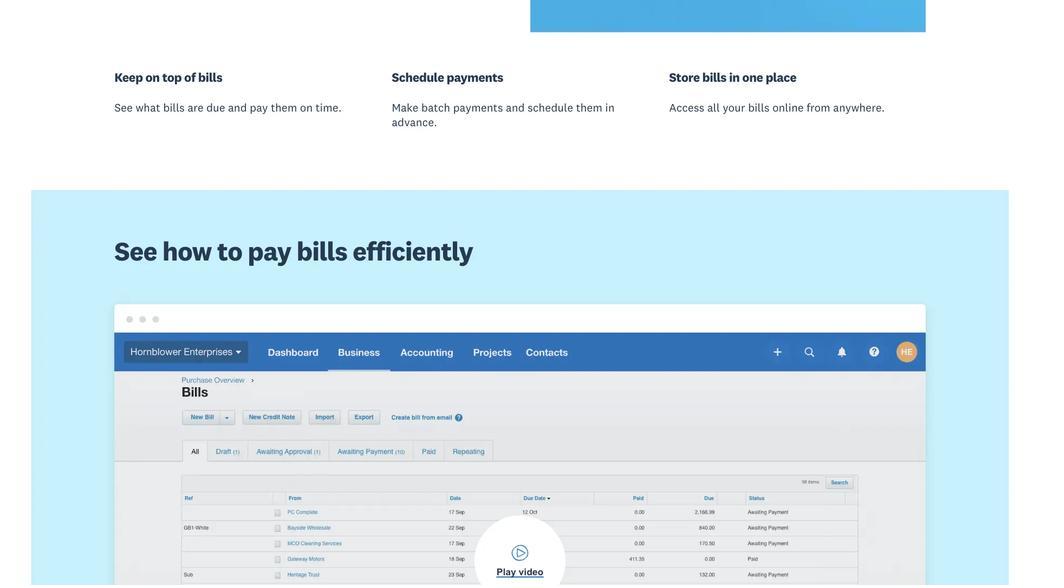 Task type: vqa. For each thing, say whether or not it's contained in the screenshot.
Schedule
yes



Task type: describe. For each thing, give the bounding box(es) containing it.
1 horizontal spatial on
[[300, 100, 313, 114]]

your
[[723, 100, 745, 114]]

play
[[497, 566, 516, 577]]

of
[[184, 69, 196, 85]]

access all your bills online from anywhere.
[[669, 100, 885, 114]]

how
[[162, 234, 212, 267]]

payments inside 'make batch payments and schedule them in advance.'
[[453, 100, 503, 114]]

1 vertical spatial pay
[[248, 234, 291, 267]]

from
[[807, 100, 830, 114]]

make
[[392, 100, 418, 114]]

0 vertical spatial pay
[[250, 100, 268, 114]]

batch
[[421, 100, 450, 114]]

all
[[707, 100, 720, 114]]

see for see what bills are due and pay them on time.
[[114, 100, 133, 114]]

1 and from the left
[[228, 100, 247, 114]]

store
[[669, 69, 700, 85]]

due
[[206, 100, 225, 114]]

what
[[136, 100, 160, 114]]

in inside 'make batch payments and schedule them in advance.'
[[605, 100, 615, 114]]

access
[[669, 100, 705, 114]]



Task type: locate. For each thing, give the bounding box(es) containing it.
0 horizontal spatial them
[[271, 100, 297, 114]]

payments
[[447, 69, 503, 85], [453, 100, 503, 114]]

top
[[162, 69, 182, 85]]

2 and from the left
[[506, 100, 525, 114]]

1 horizontal spatial and
[[506, 100, 525, 114]]

on left the top
[[145, 69, 160, 85]]

see left the what
[[114, 100, 133, 114]]

make batch payments and schedule them in advance.
[[392, 100, 615, 129]]

0 vertical spatial see
[[114, 100, 133, 114]]

see how to pay bills efficiently
[[114, 234, 473, 267]]

see
[[114, 100, 133, 114], [114, 234, 157, 267]]

online
[[773, 100, 804, 114]]

one
[[742, 69, 763, 85]]

pay
[[250, 100, 268, 114], [248, 234, 291, 267]]

schedule
[[392, 69, 444, 85]]

them inside 'make batch payments and schedule them in advance.'
[[576, 100, 602, 114]]

are
[[188, 100, 204, 114]]

them
[[271, 100, 297, 114], [576, 100, 602, 114]]

1 them from the left
[[271, 100, 297, 114]]

1 see from the top
[[114, 100, 133, 114]]

bills
[[198, 69, 222, 85], [702, 69, 727, 85], [163, 100, 185, 114], [748, 100, 770, 114], [297, 234, 347, 267]]

payments up 'make batch payments and schedule them in advance.'
[[447, 69, 503, 85]]

pay right due at the left top of page
[[250, 100, 268, 114]]

play video button
[[114, 333, 926, 585]]

0 vertical spatial payments
[[447, 69, 503, 85]]

time.
[[316, 100, 342, 114]]

and left schedule
[[506, 100, 525, 114]]

and
[[228, 100, 247, 114], [506, 100, 525, 114]]

1 vertical spatial in
[[605, 100, 615, 114]]

see what bills are due and pay them on time.
[[114, 100, 342, 114]]

keep on top of bills
[[114, 69, 222, 85]]

0 vertical spatial in
[[729, 69, 740, 85]]

0 horizontal spatial and
[[228, 100, 247, 114]]

see for see how to pay bills efficiently
[[114, 234, 157, 267]]

to
[[217, 234, 242, 267]]

see left how at top left
[[114, 234, 157, 267]]

place
[[766, 69, 797, 85]]

keep
[[114, 69, 143, 85]]

advance.
[[392, 115, 437, 129]]

store bills in one place
[[669, 69, 797, 85]]

0 horizontal spatial on
[[145, 69, 160, 85]]

a small stack of unopened envelopes containing bills. image
[[530, 0, 926, 32]]

on
[[145, 69, 160, 85], [300, 100, 313, 114]]

efficiently
[[353, 234, 473, 267]]

0 vertical spatial on
[[145, 69, 160, 85]]

1 vertical spatial see
[[114, 234, 157, 267]]

video
[[519, 566, 544, 577]]

2 them from the left
[[576, 100, 602, 114]]

anywhere.
[[833, 100, 885, 114]]

them left time.
[[271, 100, 297, 114]]

2 see from the top
[[114, 234, 157, 267]]

payments right batch
[[453, 100, 503, 114]]

1 vertical spatial on
[[300, 100, 313, 114]]

schedule payments
[[392, 69, 503, 85]]

1 vertical spatial payments
[[453, 100, 503, 114]]

them right schedule
[[576, 100, 602, 114]]

1 horizontal spatial them
[[576, 100, 602, 114]]

in
[[729, 69, 740, 85], [605, 100, 615, 114]]

schedule
[[528, 100, 573, 114]]

play video
[[497, 566, 544, 577]]

and right due at the left top of page
[[228, 100, 247, 114]]

pay right to
[[248, 234, 291, 267]]

on left time.
[[300, 100, 313, 114]]

and inside 'make batch payments and schedule them in advance.'
[[506, 100, 525, 114]]

0 horizontal spatial in
[[605, 100, 615, 114]]

1 horizontal spatial in
[[729, 69, 740, 85]]



